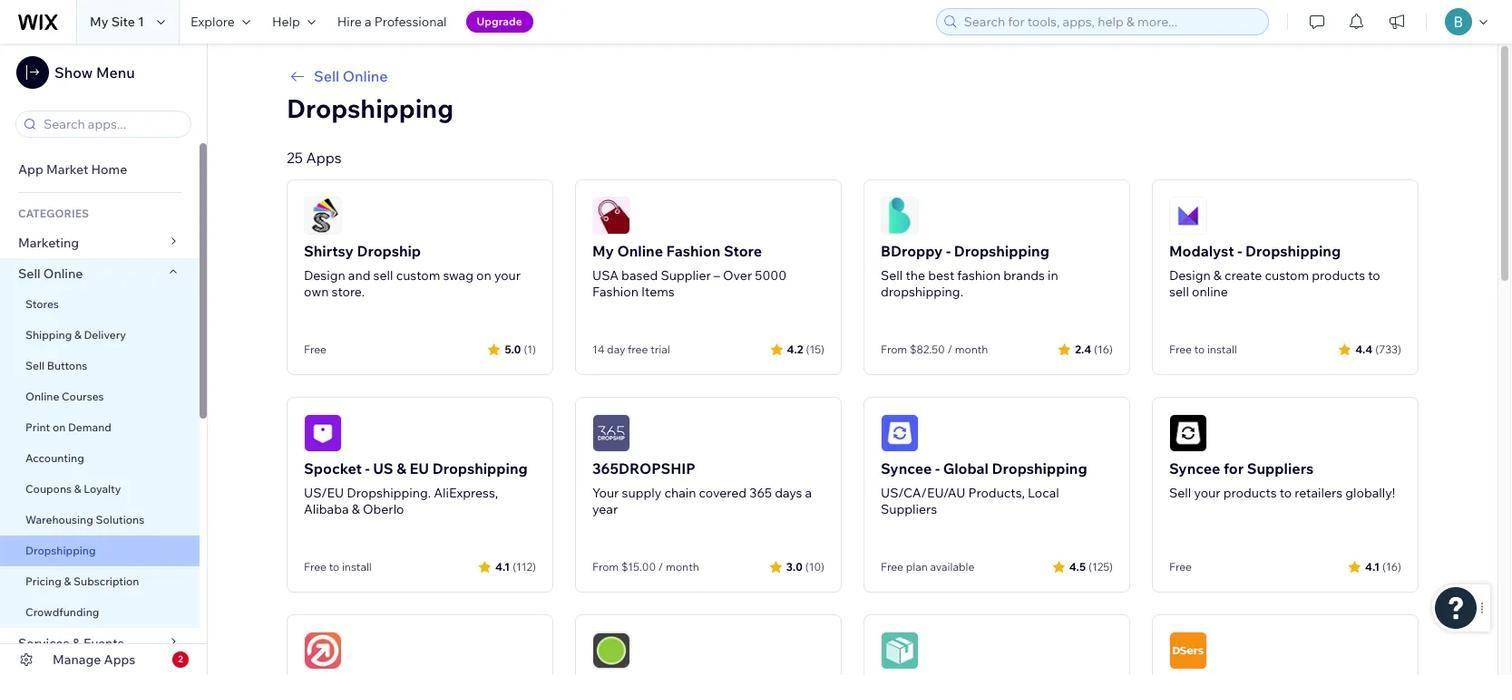 Task type: locate. For each thing, give the bounding box(es) containing it.
crowdfunding link
[[0, 598, 200, 629]]

warehousing
[[25, 514, 93, 527]]

dropshipping up create
[[1246, 242, 1341, 260]]

marketing link
[[0, 228, 200, 259]]

0 horizontal spatial design
[[304, 268, 345, 284]]

install down the online
[[1208, 343, 1237, 357]]

from $15.00 / month
[[593, 561, 699, 574]]

apps right 25
[[306, 149, 342, 167]]

dropshipping up brands
[[954, 242, 1050, 260]]

syncee down syncee for suppliers logo
[[1170, 460, 1221, 478]]

0 horizontal spatial apps
[[104, 652, 136, 669]]

my up usa on the top left of page
[[593, 242, 614, 260]]

1 horizontal spatial month
[[955, 343, 989, 357]]

- for bdroppy
[[946, 242, 951, 260]]

- for modalyst
[[1238, 242, 1243, 260]]

0 vertical spatial install
[[1208, 343, 1237, 357]]

1 horizontal spatial my
[[593, 242, 614, 260]]

4.4 (733)
[[1356, 343, 1402, 356]]

custom inside the modalyst - dropshipping design & create custom products to sell online
[[1265, 268, 1309, 284]]

a right hire
[[365, 14, 372, 30]]

services & events link
[[0, 629, 200, 660]]

0 horizontal spatial syncee
[[881, 460, 932, 478]]

from for -
[[881, 343, 908, 357]]

0 horizontal spatial (16)
[[1094, 343, 1113, 356]]

1 vertical spatial (16)
[[1383, 560, 1402, 574]]

0 horizontal spatial your
[[494, 268, 521, 284]]

- up create
[[1238, 242, 1243, 260]]

install for &
[[342, 561, 372, 574]]

from
[[881, 343, 908, 357], [593, 561, 619, 574]]

marketing
[[18, 235, 79, 251]]

25
[[287, 149, 303, 167]]

fashion
[[958, 268, 1001, 284]]

1 vertical spatial sell online link
[[0, 259, 200, 289]]

- inside bdroppy - dropshipping sell the best fashion brands in dropshipping.
[[946, 242, 951, 260]]

products up 4.4
[[1312, 268, 1366, 284]]

aliexpress,
[[434, 485, 498, 502]]

custom down dropship
[[396, 268, 440, 284]]

month right '$15.00'
[[666, 561, 699, 574]]

1 syncee from the left
[[881, 460, 932, 478]]

1 horizontal spatial on
[[476, 268, 492, 284]]

0 vertical spatial my
[[90, 14, 108, 30]]

1 vertical spatial /
[[659, 561, 664, 574]]

online courses link
[[0, 382, 200, 413]]

free to install
[[1170, 343, 1237, 357], [304, 561, 372, 574]]

0 horizontal spatial custom
[[396, 268, 440, 284]]

supplier
[[661, 268, 711, 284]]

/ right '$15.00'
[[659, 561, 664, 574]]

products down 'for'
[[1224, 485, 1277, 502]]

0 vertical spatial products
[[1312, 268, 1366, 284]]

1 horizontal spatial /
[[948, 343, 953, 357]]

install for design
[[1208, 343, 1237, 357]]

help button
[[261, 0, 326, 44]]

1 horizontal spatial sell online
[[314, 67, 388, 85]]

free up syncee for suppliers logo
[[1170, 343, 1192, 357]]

my site 1
[[90, 14, 144, 30]]

free plan available
[[881, 561, 975, 574]]

1 horizontal spatial products
[[1312, 268, 1366, 284]]

4.1 left the (112)
[[496, 560, 510, 574]]

syncee - global dropshipping logo image
[[881, 415, 919, 453]]

1 horizontal spatial design
[[1170, 268, 1211, 284]]

suppliers up 'retailers'
[[1247, 460, 1314, 478]]

0 vertical spatial fashion
[[667, 242, 721, 260]]

1 vertical spatial your
[[1194, 485, 1221, 502]]

install
[[1208, 343, 1237, 357], [342, 561, 372, 574]]

0 horizontal spatial sell online
[[18, 266, 83, 282]]

0 vertical spatial month
[[955, 343, 989, 357]]

sidebar element
[[0, 44, 208, 676]]

chain
[[665, 485, 696, 502]]

fashion up "supplier"
[[667, 242, 721, 260]]

spocket - us & eu dropshipping logo image
[[304, 415, 342, 453]]

design down modalyst on the right
[[1170, 268, 1211, 284]]

site
[[111, 14, 135, 30]]

fashion left items
[[593, 284, 639, 300]]

sell online down "marketing" at the left of the page
[[18, 266, 83, 282]]

sell left the
[[881, 268, 903, 284]]

0 horizontal spatial free to install
[[304, 561, 372, 574]]

free to install down the alibaba
[[304, 561, 372, 574]]

sell
[[373, 268, 393, 284], [1170, 284, 1189, 300]]

- left global
[[935, 460, 940, 478]]

0 horizontal spatial my
[[90, 14, 108, 30]]

1 vertical spatial on
[[53, 421, 66, 435]]

explore
[[190, 14, 235, 30]]

0 horizontal spatial fashion
[[593, 284, 639, 300]]

0 horizontal spatial on
[[53, 421, 66, 435]]

sell up stores
[[18, 266, 41, 282]]

0 horizontal spatial from
[[593, 561, 619, 574]]

day
[[607, 343, 626, 357]]

1 horizontal spatial from
[[881, 343, 908, 357]]

- up best
[[946, 242, 951, 260]]

4.1 (16)
[[1366, 560, 1402, 574]]

dropshipping down warehousing
[[25, 544, 96, 558]]

0 horizontal spatial products
[[1224, 485, 1277, 502]]

upgrade
[[477, 15, 522, 28]]

/
[[948, 343, 953, 357], [659, 561, 664, 574]]

bdroppy
[[881, 242, 943, 260]]

1 horizontal spatial sell
[[1170, 284, 1189, 300]]

14 day free trial
[[593, 343, 670, 357]]

- inside the syncee - global dropshipping us/ca/eu/au products, local suppliers
[[935, 460, 940, 478]]

on right print
[[53, 421, 66, 435]]

& left delivery
[[74, 328, 81, 342]]

apps
[[306, 149, 342, 167], [104, 652, 136, 669]]

5.0 (1)
[[505, 343, 536, 356]]

2
[[178, 654, 183, 666]]

0 horizontal spatial sell online link
[[0, 259, 200, 289]]

0 vertical spatial from
[[881, 343, 908, 357]]

(16) down globally!
[[1383, 560, 1402, 574]]

0 vertical spatial /
[[948, 343, 953, 357]]

to left 'retailers'
[[1280, 485, 1292, 502]]

1 horizontal spatial apps
[[306, 149, 342, 167]]

manage
[[53, 652, 101, 669]]

2 4.1 from the left
[[1366, 560, 1380, 574]]

-
[[946, 242, 951, 260], [1238, 242, 1243, 260], [365, 460, 370, 478], [935, 460, 940, 478]]

dropshipping aliexpress-dsers logo image
[[1170, 632, 1208, 671]]

free to install for &
[[304, 561, 372, 574]]

suppliers inside syncee for suppliers sell your products to retailers globally!
[[1247, 460, 1314, 478]]

products inside the modalyst - dropshipping design & create custom products to sell online
[[1312, 268, 1366, 284]]

- inside spocket - us & eu dropshipping us/eu dropshipping. aliexpress, alibaba & oberlo
[[365, 460, 370, 478]]

sell down syncee for suppliers logo
[[1170, 485, 1192, 502]]

my for site
[[90, 14, 108, 30]]

/ right '$82.50'
[[948, 343, 953, 357]]

my left site at the top of the page
[[90, 14, 108, 30]]

from left '$15.00'
[[593, 561, 619, 574]]

shipping & delivery link
[[0, 320, 200, 351]]

suppliers
[[1247, 460, 1314, 478], [881, 502, 937, 518]]

1 vertical spatial month
[[666, 561, 699, 574]]

sell left the online
[[1170, 284, 1189, 300]]

1 vertical spatial fashion
[[593, 284, 639, 300]]

free to install for design
[[1170, 343, 1237, 357]]

sell right and
[[373, 268, 393, 284]]

1 4.1 from the left
[[496, 560, 510, 574]]

from left '$82.50'
[[881, 343, 908, 357]]

1 vertical spatial install
[[342, 561, 372, 574]]

to down the online
[[1195, 343, 1205, 357]]

1 vertical spatial products
[[1224, 485, 1277, 502]]

trial
[[651, 343, 670, 357]]

1 vertical spatial free to install
[[304, 561, 372, 574]]

0 horizontal spatial /
[[659, 561, 664, 574]]

apps inside sidebar 'element'
[[104, 652, 136, 669]]

design inside the modalyst - dropshipping design & create custom products to sell online
[[1170, 268, 1211, 284]]

coupons
[[25, 483, 72, 496]]

bdroppy - dropshipping sell the best fashion brands in dropshipping.
[[881, 242, 1059, 300]]

- inside the modalyst - dropshipping design & create custom products to sell online
[[1238, 242, 1243, 260]]

1 horizontal spatial a
[[805, 485, 812, 502]]

free down the alibaba
[[304, 561, 327, 574]]

products
[[1312, 268, 1366, 284], [1224, 485, 1277, 502]]

spocket
[[304, 460, 362, 478]]

free down own
[[304, 343, 327, 357]]

(1)
[[524, 343, 536, 356]]

0 vertical spatial your
[[494, 268, 521, 284]]

(16)
[[1094, 343, 1113, 356], [1383, 560, 1402, 574]]

on
[[476, 268, 492, 284], [53, 421, 66, 435]]

1 vertical spatial my
[[593, 242, 614, 260]]

- for syncee
[[935, 460, 940, 478]]

month right '$82.50'
[[955, 343, 989, 357]]

0 vertical spatial suppliers
[[1247, 460, 1314, 478]]

available
[[930, 561, 975, 574]]

1 vertical spatial sell online
[[18, 266, 83, 282]]

dropcommerce: us dropshipping logo image
[[881, 632, 919, 671]]

shirtsy
[[304, 242, 354, 260]]

free right "(125)"
[[1170, 561, 1192, 574]]

to up 4.4 (733)
[[1369, 268, 1381, 284]]

1 horizontal spatial install
[[1208, 343, 1237, 357]]

custom right create
[[1265, 268, 1309, 284]]

0 horizontal spatial sell
[[373, 268, 393, 284]]

oberlo
[[363, 502, 404, 518]]

design down shirtsy
[[304, 268, 345, 284]]

online up 'based'
[[617, 242, 663, 260]]

1 vertical spatial suppliers
[[881, 502, 937, 518]]

365dropship logo image
[[593, 415, 631, 453]]

- left us
[[365, 460, 370, 478]]

syncee up us/ca/eu/au
[[881, 460, 932, 478]]

hire a professional
[[337, 14, 447, 30]]

1 horizontal spatial sell online link
[[287, 65, 1419, 87]]

month
[[955, 343, 989, 357], [666, 561, 699, 574]]

services & events
[[18, 636, 124, 652]]

1 custom from the left
[[396, 268, 440, 284]]

1 vertical spatial a
[[805, 485, 812, 502]]

2 design from the left
[[1170, 268, 1211, 284]]

dropshipping up the local
[[992, 460, 1088, 478]]

your down syncee for suppliers logo
[[1194, 485, 1221, 502]]

your inside shirtsy dropship design and sell custom swag on your own store.
[[494, 268, 521, 284]]

4.1 down globally!
[[1366, 560, 1380, 574]]

0 horizontal spatial month
[[666, 561, 699, 574]]

5.0
[[505, 343, 521, 356]]

free left the plan
[[881, 561, 904, 574]]

0 vertical spatial on
[[476, 268, 492, 284]]

local
[[1028, 485, 1060, 502]]

0 vertical spatial sell online link
[[287, 65, 1419, 87]]

0 horizontal spatial 4.1
[[496, 560, 510, 574]]

2 syncee from the left
[[1170, 460, 1221, 478]]

your right swag
[[494, 268, 521, 284]]

1 horizontal spatial suppliers
[[1247, 460, 1314, 478]]

dropshipping inside the modalyst - dropshipping design & create custom products to sell online
[[1246, 242, 1341, 260]]

syncee inside the syncee - global dropshipping us/ca/eu/au products, local suppliers
[[881, 460, 932, 478]]

& left 'oberlo'
[[352, 502, 360, 518]]

days
[[775, 485, 802, 502]]

1 horizontal spatial fashion
[[667, 242, 721, 260]]

install down 'oberlo'
[[342, 561, 372, 574]]

2 custom from the left
[[1265, 268, 1309, 284]]

0 horizontal spatial install
[[342, 561, 372, 574]]

my inside my online fashion store usa based supplier – over 5000 fashion items
[[593, 242, 614, 260]]

syncee for syncee for suppliers
[[1170, 460, 1221, 478]]

dropship
[[357, 242, 421, 260]]

1 vertical spatial apps
[[104, 652, 136, 669]]

free to install down the online
[[1170, 343, 1237, 357]]

0 vertical spatial free to install
[[1170, 343, 1237, 357]]

crowdfunding
[[25, 606, 99, 620]]

modalyst - dropshipping logo image
[[1170, 197, 1208, 235]]

0 vertical spatial apps
[[306, 149, 342, 167]]

pricing
[[25, 575, 62, 589]]

suppliers up the plan
[[881, 502, 937, 518]]

1 horizontal spatial your
[[1194, 485, 1221, 502]]

dropshipping up aliexpress,
[[432, 460, 528, 478]]

(16) right '2.4'
[[1094, 343, 1113, 356]]

0 vertical spatial (16)
[[1094, 343, 1113, 356]]

apps right the manage
[[104, 652, 136, 669]]

design inside shirtsy dropship design and sell custom swag on your own store.
[[304, 268, 345, 284]]

loyalty
[[84, 483, 121, 496]]

1 horizontal spatial free to install
[[1170, 343, 1237, 357]]

1 vertical spatial from
[[593, 561, 619, 574]]

1 horizontal spatial custom
[[1265, 268, 1309, 284]]

solutions
[[96, 514, 144, 527]]

on right swag
[[476, 268, 492, 284]]

syncee inside syncee for suppliers sell your products to retailers globally!
[[1170, 460, 1221, 478]]

1 design from the left
[[304, 268, 345, 284]]

0 horizontal spatial a
[[365, 14, 372, 30]]

alibaba
[[304, 502, 349, 518]]

5000
[[755, 268, 787, 284]]

dropshipping link
[[0, 536, 200, 567]]

a right 'days'
[[805, 485, 812, 502]]

my
[[90, 14, 108, 30], [593, 242, 614, 260]]

app market home link
[[0, 154, 200, 185]]

online inside my online fashion store usa based supplier – over 5000 fashion items
[[617, 242, 663, 260]]

hire a professional link
[[326, 0, 458, 44]]

pricing & subscription
[[25, 575, 139, 589]]

your
[[494, 268, 521, 284], [1194, 485, 1221, 502]]

1 horizontal spatial syncee
[[1170, 460, 1221, 478]]

1 horizontal spatial (16)
[[1383, 560, 1402, 574]]

1 horizontal spatial 4.1
[[1366, 560, 1380, 574]]

0 horizontal spatial suppliers
[[881, 502, 937, 518]]

& left create
[[1214, 268, 1222, 284]]

sell online down hire
[[314, 67, 388, 85]]

products inside syncee for suppliers sell your products to retailers globally!
[[1224, 485, 1277, 502]]

and
[[348, 268, 371, 284]]



Task type: describe. For each thing, give the bounding box(es) containing it.
stores link
[[0, 289, 200, 320]]

home
[[91, 162, 127, 178]]

dropshipping inside 'link'
[[25, 544, 96, 558]]

sell inside syncee for suppliers sell your products to retailers globally!
[[1170, 485, 1192, 502]]

plan
[[906, 561, 928, 574]]

apps for 25 apps
[[306, 149, 342, 167]]

& left loyalty
[[74, 483, 81, 496]]

accounting link
[[0, 444, 200, 475]]

4.4
[[1356, 343, 1373, 356]]

(125)
[[1089, 560, 1113, 574]]

products,
[[969, 485, 1025, 502]]

dropshipping up 25 apps
[[287, 93, 454, 124]]

modalyst - dropshipping design & create custom products to sell online
[[1170, 242, 1381, 300]]

0 vertical spatial a
[[365, 14, 372, 30]]

Search apps... field
[[38, 112, 185, 137]]

menu
[[96, 64, 135, 82]]

usa
[[593, 268, 619, 284]]

covered
[[699, 485, 747, 502]]

syncee for suppliers logo image
[[1170, 415, 1208, 453]]

supply
[[622, 485, 662, 502]]

demand
[[68, 421, 112, 435]]

365dropship
[[593, 460, 696, 478]]

dropshipping inside the syncee - global dropshipping us/ca/eu/au products, local suppliers
[[992, 460, 1088, 478]]

& right pricing
[[64, 575, 71, 589]]

to inside the modalyst - dropshipping design & create custom products to sell online
[[1369, 268, 1381, 284]]

sell inside shirtsy dropship design and sell custom swag on your own store.
[[373, 268, 393, 284]]

us/eu
[[304, 485, 344, 502]]

/ for supply
[[659, 561, 664, 574]]

4.2
[[787, 343, 804, 356]]

help
[[272, 14, 300, 30]]

/ for dropshipping
[[948, 343, 953, 357]]

shirtsy dropship design and sell custom swag on your own store.
[[304, 242, 521, 300]]

4.1 for syncee for suppliers
[[1366, 560, 1380, 574]]

2.4
[[1075, 343, 1092, 356]]

& left the eu
[[397, 460, 406, 478]]

3.0 (10)
[[786, 560, 825, 574]]

upgrade button
[[466, 11, 533, 33]]

(16) for bdroppy - dropshipping
[[1094, 343, 1113, 356]]

for
[[1224, 460, 1244, 478]]

my online fashion store logo image
[[593, 197, 631, 235]]

app
[[18, 162, 43, 178]]

modalyst
[[1170, 242, 1235, 260]]

your
[[593, 485, 619, 502]]

sell buttons
[[25, 359, 87, 373]]

retailers
[[1295, 485, 1343, 502]]

best
[[928, 268, 955, 284]]

doba-worldwide dropshipping logo image
[[593, 632, 631, 671]]

14
[[593, 343, 605, 357]]

free for syncee - global dropshipping
[[881, 561, 904, 574]]

from for your
[[593, 561, 619, 574]]

365
[[750, 485, 772, 502]]

online up print
[[25, 390, 59, 404]]

your inside syncee for suppliers sell your products to retailers globally!
[[1194, 485, 1221, 502]]

online
[[1192, 284, 1228, 300]]

online courses
[[25, 390, 104, 404]]

manage apps
[[53, 652, 136, 669]]

based
[[622, 268, 658, 284]]

1
[[138, 14, 144, 30]]

coupons & loyalty link
[[0, 475, 200, 505]]

4.1 (112)
[[496, 560, 536, 574]]

dropshipping.
[[347, 485, 431, 502]]

accounting
[[25, 452, 84, 465]]

on inside shirtsy dropship design and sell custom swag on your own store.
[[476, 268, 492, 284]]

dropshipping inside bdroppy - dropshipping sell the best fashion brands in dropshipping.
[[954, 242, 1050, 260]]

4.5 (125)
[[1070, 560, 1113, 574]]

globally!
[[1346, 485, 1396, 502]]

to inside syncee for suppliers sell your products to retailers globally!
[[1280, 485, 1292, 502]]

(733)
[[1376, 343, 1402, 356]]

app market home
[[18, 162, 127, 178]]

shipping
[[25, 328, 72, 342]]

in
[[1048, 268, 1059, 284]]

365dropship your supply chain covered 365 days a year
[[593, 460, 812, 518]]

sell left buttons
[[25, 359, 45, 373]]

print on demand link
[[0, 413, 200, 444]]

online down hire
[[343, 67, 388, 85]]

courses
[[62, 390, 104, 404]]

over
[[723, 268, 752, 284]]

online down "marketing" at the left of the page
[[43, 266, 83, 282]]

free for modalyst - dropshipping
[[1170, 343, 1192, 357]]

on inside sidebar 'element'
[[53, 421, 66, 435]]

sell inside bdroppy - dropshipping sell the best fashion brands in dropshipping.
[[881, 268, 903, 284]]

print on demand
[[25, 421, 112, 435]]

store.
[[332, 284, 365, 300]]

to down the alibaba
[[329, 561, 340, 574]]

events
[[84, 636, 124, 652]]

warehousing solutions
[[25, 514, 144, 527]]

a inside 365dropship your supply chain covered 365 days a year
[[805, 485, 812, 502]]

& inside the modalyst - dropshipping design & create custom products to sell online
[[1214, 268, 1222, 284]]

spocket - us & eu dropshipping us/eu dropshipping. aliexpress, alibaba & oberlo
[[304, 460, 528, 518]]

suppliers inside the syncee - global dropshipping us/ca/eu/au products, local suppliers
[[881, 502, 937, 518]]

bdroppy - dropshipping logo image
[[881, 197, 919, 235]]

4.5
[[1070, 560, 1086, 574]]

(16) for syncee for suppliers
[[1383, 560, 1402, 574]]

sell online inside sidebar 'element'
[[18, 266, 83, 282]]

& left events
[[72, 636, 81, 652]]

create
[[1225, 268, 1262, 284]]

global
[[943, 460, 989, 478]]

syncee - global dropshipping us/ca/eu/au products, local suppliers
[[881, 460, 1088, 518]]

4.2 (15)
[[787, 343, 825, 356]]

free for spocket - us & eu dropshipping
[[304, 561, 327, 574]]

- for spocket
[[365, 460, 370, 478]]

month for dropshipping
[[955, 343, 989, 357]]

syncee for syncee - global dropshipping
[[881, 460, 932, 478]]

buttons
[[47, 359, 87, 373]]

(15)
[[806, 343, 825, 356]]

$15.00
[[621, 561, 656, 574]]

subscription
[[74, 575, 139, 589]]

categories
[[18, 207, 89, 220]]

own
[[304, 284, 329, 300]]

0 vertical spatial sell online
[[314, 67, 388, 85]]

Search for tools, apps, help & more... field
[[959, 9, 1263, 34]]

free
[[628, 343, 648, 357]]

apps for manage apps
[[104, 652, 136, 669]]

my for online
[[593, 242, 614, 260]]

2.4 (16)
[[1075, 343, 1113, 356]]

eu
[[410, 460, 429, 478]]

importify - easy dropshipping logo image
[[304, 632, 342, 671]]

custom inside shirtsy dropship design and sell custom swag on your own store.
[[396, 268, 440, 284]]

sell down hire
[[314, 67, 340, 85]]

4.1 for spocket - us & eu dropshipping
[[496, 560, 510, 574]]

month for supply
[[666, 561, 699, 574]]

brands
[[1004, 268, 1045, 284]]

sell inside the modalyst - dropshipping design & create custom products to sell online
[[1170, 284, 1189, 300]]

warehousing solutions link
[[0, 505, 200, 536]]

shirtsy dropship logo image
[[304, 197, 342, 235]]

stores
[[25, 298, 59, 311]]

–
[[714, 268, 720, 284]]

shipping & delivery
[[25, 328, 126, 342]]

market
[[46, 162, 88, 178]]

delivery
[[84, 328, 126, 342]]

show menu button
[[16, 56, 135, 89]]

us
[[373, 460, 393, 478]]

(112)
[[513, 560, 536, 574]]

$82.50
[[910, 343, 945, 357]]

dropshipping inside spocket - us & eu dropshipping us/eu dropshipping. aliexpress, alibaba & oberlo
[[432, 460, 528, 478]]



Task type: vqa. For each thing, say whether or not it's contained in the screenshot.


